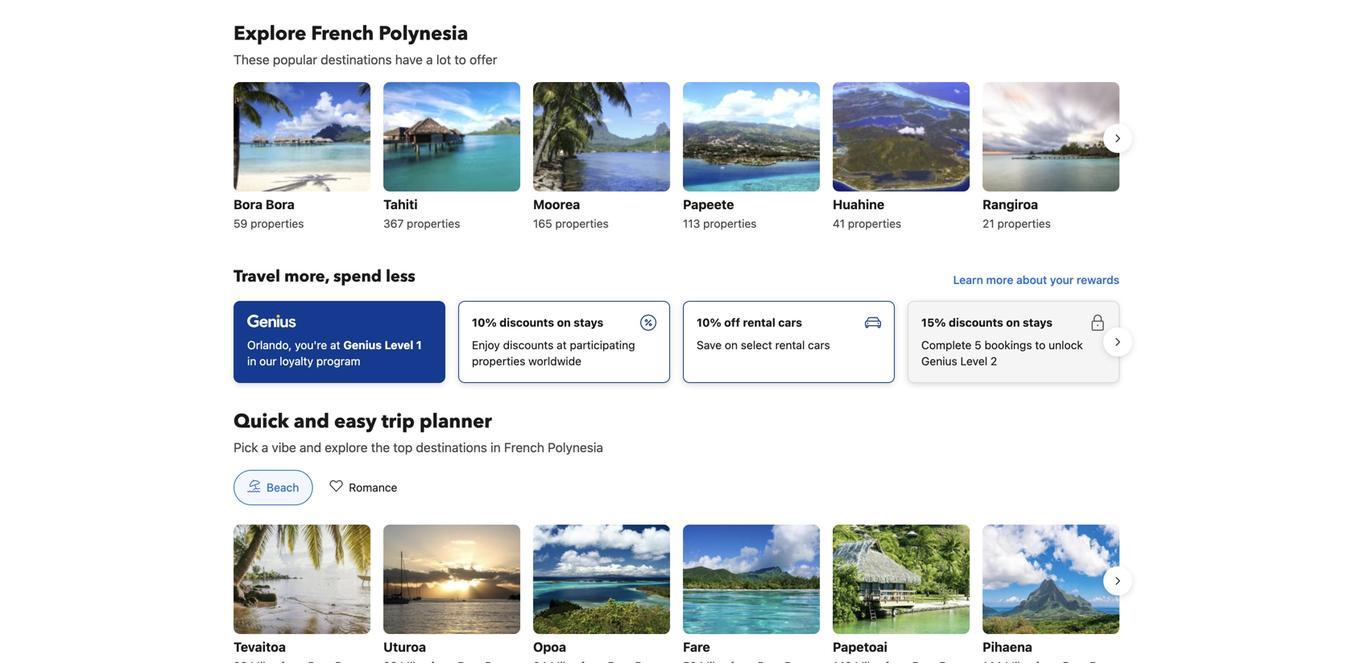 Task type: vqa. For each thing, say whether or not it's contained in the screenshot.
'Children' at the right top of page
no



Task type: locate. For each thing, give the bounding box(es) containing it.
1 horizontal spatial stays
[[1023, 316, 1053, 329]]

region containing bora bora
[[221, 76, 1133, 240]]

properties inside huahine 41 properties
[[848, 217, 902, 230]]

a inside explore french polynesia these popular destinations have a lot to offer
[[426, 52, 433, 67]]

1 horizontal spatial in
[[491, 440, 501, 456]]

properties inside rangiroa 21 properties
[[998, 217, 1051, 230]]

properties
[[251, 217, 304, 230], [407, 217, 460, 230], [555, 217, 609, 230], [703, 217, 757, 230], [848, 217, 902, 230], [998, 217, 1051, 230], [472, 355, 526, 368]]

region
[[221, 76, 1133, 240], [221, 295, 1133, 390], [221, 519, 1133, 664]]

fare
[[683, 640, 710, 655]]

10% for 10% off rental cars
[[697, 316, 722, 329]]

bora up the 59
[[234, 197, 263, 212]]

discounts inside enjoy discounts at participating properties worldwide
[[503, 339, 554, 352]]

0 horizontal spatial stays
[[574, 316, 604, 329]]

0 vertical spatial in
[[247, 355, 256, 368]]

level
[[385, 339, 414, 352], [961, 355, 988, 368]]

papetoai
[[833, 640, 888, 655]]

discounts up enjoy discounts at participating properties worldwide at the left of the page
[[500, 316, 554, 329]]

destinations down planner
[[416, 440, 487, 456]]

discounts for 5
[[949, 316, 1004, 329]]

papetoai link
[[833, 525, 970, 664]]

10% off rental cars
[[697, 316, 802, 329]]

on
[[557, 316, 571, 329], [1006, 316, 1020, 329], [725, 339, 738, 352]]

lot
[[436, 52, 451, 67]]

pihaena link
[[983, 525, 1120, 664]]

properties down huahine
[[848, 217, 902, 230]]

genius
[[343, 339, 382, 352], [922, 355, 958, 368]]

on for at
[[557, 316, 571, 329]]

2 10% from the left
[[697, 316, 722, 329]]

rewards
[[1077, 273, 1120, 287]]

level left 1
[[385, 339, 414, 352]]

at for genius
[[330, 339, 340, 352]]

properties inside tahiti 367 properties
[[407, 217, 460, 230]]

in inside orlando, you're at genius level 1 in our loyalty program
[[247, 355, 256, 368]]

stays up unlock
[[1023, 316, 1053, 329]]

a left the vibe
[[262, 440, 268, 456]]

1 vertical spatial in
[[491, 440, 501, 456]]

0 vertical spatial destinations
[[321, 52, 392, 67]]

moorea 165 properties
[[533, 197, 609, 230]]

discounts down 10% discounts on stays
[[503, 339, 554, 352]]

2 vertical spatial region
[[221, 519, 1133, 664]]

1 horizontal spatial polynesia
[[548, 440, 603, 456]]

polynesia
[[379, 20, 468, 47], [548, 440, 603, 456]]

0 horizontal spatial bora
[[234, 197, 263, 212]]

stays
[[574, 316, 604, 329], [1023, 316, 1053, 329]]

0 vertical spatial polynesia
[[379, 20, 468, 47]]

0 horizontal spatial polynesia
[[379, 20, 468, 47]]

1 vertical spatial and
[[300, 440, 321, 456]]

1 horizontal spatial on
[[725, 339, 738, 352]]

loyalty
[[280, 355, 313, 368]]

bora up travel
[[266, 197, 295, 212]]

cars
[[779, 316, 802, 329], [808, 339, 830, 352]]

cars right select
[[808, 339, 830, 352]]

0 horizontal spatial 10%
[[472, 316, 497, 329]]

0 horizontal spatial on
[[557, 316, 571, 329]]

0 horizontal spatial destinations
[[321, 52, 392, 67]]

1 horizontal spatial to
[[1035, 339, 1046, 352]]

2 horizontal spatial on
[[1006, 316, 1020, 329]]

a
[[426, 52, 433, 67], [262, 440, 268, 456]]

learn
[[954, 273, 984, 287]]

0 horizontal spatial french
[[311, 20, 374, 47]]

orlando, you're at genius level 1 in our loyalty program
[[247, 339, 422, 368]]

2
[[991, 355, 998, 368]]

learn more about your rewards link
[[947, 266, 1126, 295]]

a left lot
[[426, 52, 433, 67]]

orlando,
[[247, 339, 292, 352]]

explore french polynesia these popular destinations have a lot to offer
[[234, 20, 497, 67]]

save
[[697, 339, 722, 352]]

destinations
[[321, 52, 392, 67], [416, 440, 487, 456]]

10% discounts on stays
[[472, 316, 604, 329]]

properties right the 59
[[251, 217, 304, 230]]

and
[[294, 409, 329, 435], [300, 440, 321, 456]]

genius up 'program' on the bottom of the page
[[343, 339, 382, 352]]

off
[[725, 316, 740, 329]]

select
[[741, 339, 772, 352]]

about
[[1017, 273, 1047, 287]]

properties down 'tahiti'
[[407, 217, 460, 230]]

2 region from the top
[[221, 295, 1133, 390]]

1 stays from the left
[[574, 316, 604, 329]]

10% up save
[[697, 316, 722, 329]]

in down planner
[[491, 440, 501, 456]]

0 vertical spatial french
[[311, 20, 374, 47]]

easy
[[334, 409, 377, 435]]

unlock
[[1049, 339, 1083, 352]]

at
[[330, 339, 340, 352], [557, 339, 567, 352]]

2 at from the left
[[557, 339, 567, 352]]

1 vertical spatial region
[[221, 295, 1133, 390]]

moorea
[[533, 197, 580, 212]]

properties for rangiroa
[[998, 217, 1051, 230]]

0 horizontal spatial at
[[330, 339, 340, 352]]

0 horizontal spatial in
[[247, 355, 256, 368]]

and right the vibe
[[300, 440, 321, 456]]

1 horizontal spatial french
[[504, 440, 545, 456]]

pick
[[234, 440, 258, 456]]

59
[[234, 217, 248, 230]]

have
[[395, 52, 423, 67]]

region for travel more, spend less
[[221, 295, 1133, 390]]

stays for 15% discounts on stays
[[1023, 316, 1053, 329]]

polynesia inside quick and easy trip planner pick a vibe and explore the top destinations in french polynesia
[[548, 440, 603, 456]]

properties down moorea
[[555, 217, 609, 230]]

21
[[983, 217, 995, 230]]

at up 'program' on the bottom of the page
[[330, 339, 340, 352]]

1 vertical spatial french
[[504, 440, 545, 456]]

0 horizontal spatial a
[[262, 440, 268, 456]]

pihaena
[[983, 640, 1033, 655]]

offer
[[470, 52, 497, 67]]

french
[[311, 20, 374, 47], [504, 440, 545, 456]]

to right lot
[[455, 52, 466, 67]]

genius down the complete
[[922, 355, 958, 368]]

a inside quick and easy trip planner pick a vibe and explore the top destinations in french polynesia
[[262, 440, 268, 456]]

0 vertical spatial genius
[[343, 339, 382, 352]]

learn more about your rewards
[[954, 273, 1120, 287]]

0 horizontal spatial genius
[[343, 339, 382, 352]]

destinations inside quick and easy trip planner pick a vibe and explore the top destinations in french polynesia
[[416, 440, 487, 456]]

1 horizontal spatial at
[[557, 339, 567, 352]]

1 horizontal spatial a
[[426, 52, 433, 67]]

1 horizontal spatial level
[[961, 355, 988, 368]]

1 vertical spatial a
[[262, 440, 268, 456]]

3 region from the top
[[221, 519, 1133, 664]]

uturoa link
[[384, 525, 520, 664]]

0 vertical spatial region
[[221, 76, 1133, 240]]

destinations inside explore french polynesia these popular destinations have a lot to offer
[[321, 52, 392, 67]]

tevaitoa link
[[234, 525, 371, 664]]

travel more, spend less
[[234, 266, 415, 288]]

1 region from the top
[[221, 76, 1133, 240]]

165
[[533, 217, 552, 230]]

1 vertical spatial to
[[1035, 339, 1046, 352]]

1 vertical spatial polynesia
[[548, 440, 603, 456]]

discounts up 5 at the right
[[949, 316, 1004, 329]]

destinations left have
[[321, 52, 392, 67]]

tab list containing beach
[[221, 470, 424, 507]]

properties inside papeete 113 properties
[[703, 217, 757, 230]]

properties for tahiti
[[407, 217, 460, 230]]

1 vertical spatial destinations
[[416, 440, 487, 456]]

at inside enjoy discounts at participating properties worldwide
[[557, 339, 567, 352]]

level down 5 at the right
[[961, 355, 988, 368]]

explore
[[234, 20, 306, 47]]

properties for huahine
[[848, 217, 902, 230]]

rental up select
[[743, 316, 776, 329]]

region containing 10% discounts on stays
[[221, 295, 1133, 390]]

at inside orlando, you're at genius level 1 in our loyalty program
[[330, 339, 340, 352]]

0 vertical spatial a
[[426, 52, 433, 67]]

2 stays from the left
[[1023, 316, 1053, 329]]

in left our
[[247, 355, 256, 368]]

opoa
[[533, 640, 566, 655]]

1 horizontal spatial genius
[[922, 355, 958, 368]]

0 horizontal spatial to
[[455, 52, 466, 67]]

rangiroa 21 properties
[[983, 197, 1051, 230]]

explore
[[325, 440, 368, 456]]

1 horizontal spatial destinations
[[416, 440, 487, 456]]

367
[[384, 217, 404, 230]]

tab list
[[221, 470, 424, 507]]

you're
[[295, 339, 327, 352]]

to left unlock
[[1035, 339, 1046, 352]]

quick and easy trip planner pick a vibe and explore the top destinations in french polynesia
[[234, 409, 603, 456]]

tahiti 367 properties
[[384, 197, 460, 230]]

on up the bookings on the bottom of the page
[[1006, 316, 1020, 329]]

at up worldwide
[[557, 339, 567, 352]]

rental
[[743, 316, 776, 329], [776, 339, 805, 352]]

top
[[393, 440, 413, 456]]

properties down papeete at the top right of page
[[703, 217, 757, 230]]

15% discounts on stays
[[922, 316, 1053, 329]]

0 horizontal spatial level
[[385, 339, 414, 352]]

beach button
[[234, 470, 313, 506]]

properties inside moorea 165 properties
[[555, 217, 609, 230]]

and up the vibe
[[294, 409, 329, 435]]

on right save
[[725, 339, 738, 352]]

enjoy
[[472, 339, 500, 352]]

rental right select
[[776, 339, 805, 352]]

complete
[[922, 339, 972, 352]]

properties down rangiroa
[[998, 217, 1051, 230]]

113
[[683, 217, 700, 230]]

1 vertical spatial level
[[961, 355, 988, 368]]

at for participating
[[557, 339, 567, 352]]

uturoa
[[384, 640, 426, 655]]

on up enjoy discounts at participating properties worldwide at the left of the page
[[557, 316, 571, 329]]

10% up enjoy on the bottom left of the page
[[472, 316, 497, 329]]

1 10% from the left
[[472, 316, 497, 329]]

1 vertical spatial genius
[[922, 355, 958, 368]]

stays up participating
[[574, 316, 604, 329]]

0 vertical spatial cars
[[779, 316, 802, 329]]

properties for moorea
[[555, 217, 609, 230]]

0 vertical spatial and
[[294, 409, 329, 435]]

1 horizontal spatial bora
[[266, 197, 295, 212]]

1 horizontal spatial cars
[[808, 339, 830, 352]]

properties down enjoy on the bottom left of the page
[[472, 355, 526, 368]]

to inside complete 5 bookings to unlock genius level 2
[[1035, 339, 1046, 352]]

cars up save on select rental cars
[[779, 316, 802, 329]]

genius inside complete 5 bookings to unlock genius level 2
[[922, 355, 958, 368]]

blue genius logo image
[[247, 315, 296, 328], [247, 315, 296, 328]]

huahine
[[833, 197, 885, 212]]

0 horizontal spatial cars
[[779, 316, 802, 329]]

in
[[247, 355, 256, 368], [491, 440, 501, 456]]

0 vertical spatial to
[[455, 52, 466, 67]]

travel
[[234, 266, 280, 288]]

0 vertical spatial level
[[385, 339, 414, 352]]

region for explore french polynesia
[[221, 76, 1133, 240]]

10%
[[472, 316, 497, 329], [697, 316, 722, 329]]

discounts
[[500, 316, 554, 329], [949, 316, 1004, 329], [503, 339, 554, 352]]

1 horizontal spatial 10%
[[697, 316, 722, 329]]

1 at from the left
[[330, 339, 340, 352]]



Task type: describe. For each thing, give the bounding box(es) containing it.
1
[[416, 339, 422, 352]]

your
[[1050, 273, 1074, 287]]

on for bookings
[[1006, 316, 1020, 329]]

41
[[833, 217, 845, 230]]

these
[[234, 52, 270, 67]]

french inside explore french polynesia these popular destinations have a lot to offer
[[311, 20, 374, 47]]

planner
[[420, 409, 492, 435]]

the
[[371, 440, 390, 456]]

10% for 10% discounts on stays
[[472, 316, 497, 329]]

enjoy discounts at participating properties worldwide
[[472, 339, 635, 368]]

1 bora from the left
[[234, 197, 263, 212]]

stays for 10% discounts on stays
[[574, 316, 604, 329]]

less
[[386, 266, 415, 288]]

more,
[[284, 266, 329, 288]]

1 vertical spatial rental
[[776, 339, 805, 352]]

huahine 41 properties
[[833, 197, 902, 230]]

papeete 113 properties
[[683, 197, 757, 230]]

properties inside enjoy discounts at participating properties worldwide
[[472, 355, 526, 368]]

to inside explore french polynesia these popular destinations have a lot to offer
[[455, 52, 466, 67]]

save on select rental cars
[[697, 339, 830, 352]]

worldwide
[[529, 355, 582, 368]]

spend
[[334, 266, 382, 288]]

0 vertical spatial rental
[[743, 316, 776, 329]]

level inside complete 5 bookings to unlock genius level 2
[[961, 355, 988, 368]]

in inside quick and easy trip planner pick a vibe and explore the top destinations in french polynesia
[[491, 440, 501, 456]]

complete 5 bookings to unlock genius level 2
[[922, 339, 1083, 368]]

tevaitoa
[[234, 640, 286, 655]]

fare link
[[683, 525, 820, 664]]

popular
[[273, 52, 317, 67]]

opoa link
[[533, 525, 670, 664]]

level inside orlando, you're at genius level 1 in our loyalty program
[[385, 339, 414, 352]]

properties inside bora bora 59 properties
[[251, 217, 304, 230]]

2 bora from the left
[[266, 197, 295, 212]]

romance
[[349, 481, 397, 495]]

participating
[[570, 339, 635, 352]]

beach
[[267, 481, 299, 495]]

bookings
[[985, 339, 1032, 352]]

romance button
[[316, 470, 411, 506]]

vibe
[[272, 440, 296, 456]]

discounts for discounts
[[500, 316, 554, 329]]

our
[[260, 355, 277, 368]]

1 vertical spatial cars
[[808, 339, 830, 352]]

polynesia inside explore french polynesia these popular destinations have a lot to offer
[[379, 20, 468, 47]]

region containing tevaitoa
[[221, 519, 1133, 664]]

rangiroa
[[983, 197, 1039, 212]]

properties for papeete
[[703, 217, 757, 230]]

15%
[[922, 316, 946, 329]]

french inside quick and easy trip planner pick a vibe and explore the top destinations in french polynesia
[[504, 440, 545, 456]]

program
[[316, 355, 360, 368]]

genius inside orlando, you're at genius level 1 in our loyalty program
[[343, 339, 382, 352]]

more
[[986, 273, 1014, 287]]

papeete
[[683, 197, 734, 212]]

bora bora 59 properties
[[234, 197, 304, 230]]

tahiti
[[384, 197, 418, 212]]

5
[[975, 339, 982, 352]]

quick
[[234, 409, 289, 435]]

trip
[[382, 409, 415, 435]]



